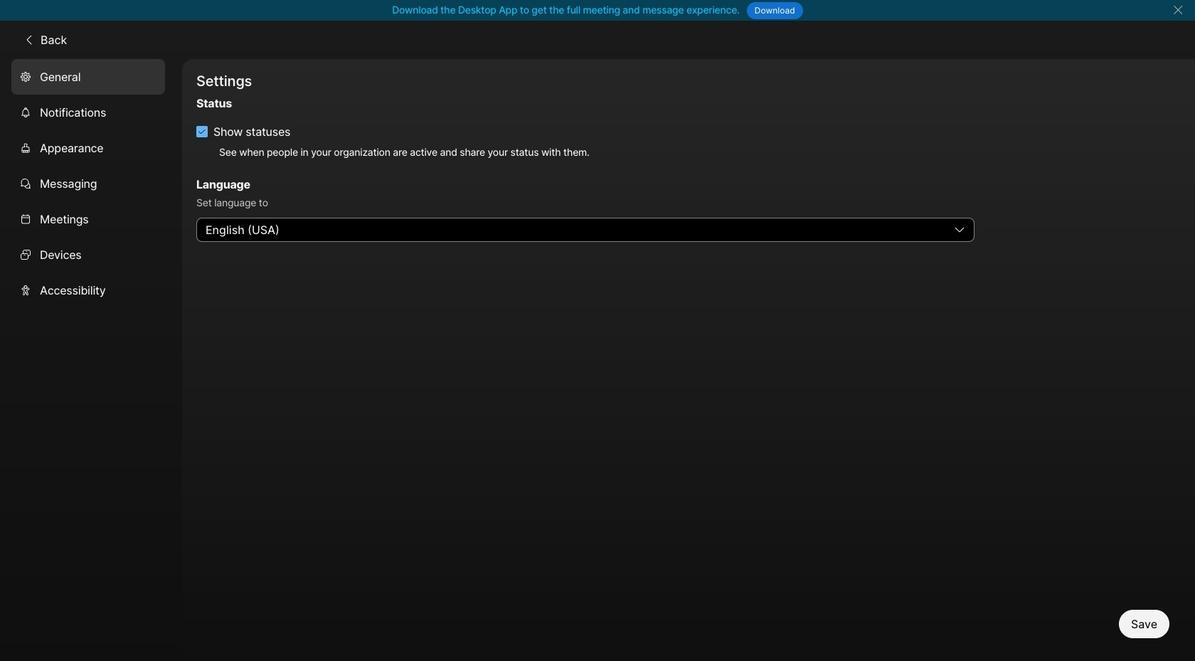 Task type: describe. For each thing, give the bounding box(es) containing it.
settings navigation
[[0, 59, 182, 661]]

devices tab
[[11, 237, 165, 272]]

meetings tab
[[11, 201, 165, 237]]

messaging tab
[[11, 166, 165, 201]]



Task type: vqa. For each thing, say whether or not it's contained in the screenshot.
appearance tab
yes



Task type: locate. For each thing, give the bounding box(es) containing it.
accessibility tab
[[11, 272, 165, 308]]

notifications tab
[[11, 94, 165, 130]]

appearance tab
[[11, 130, 165, 166]]

cancel_16 image
[[1173, 4, 1184, 16]]

general tab
[[11, 59, 165, 94]]



